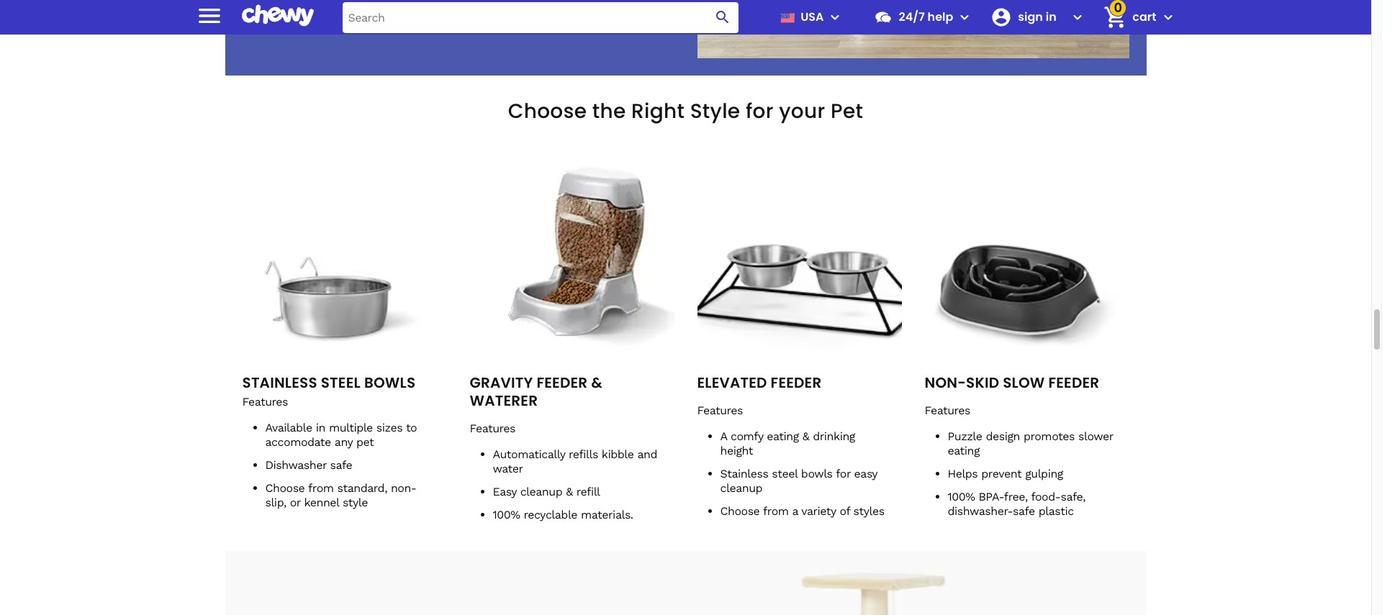 Task type: locate. For each thing, give the bounding box(es) containing it.
1 horizontal spatial eating
[[948, 445, 980, 458]]

eating
[[767, 430, 799, 444], [948, 445, 980, 458]]

features down non-
[[925, 404, 970, 418]]

safe down any
[[330, 459, 352, 473]]

0 horizontal spatial 100%
[[493, 509, 520, 522]]

1 vertical spatial &
[[803, 430, 809, 444]]

cleanup down stainless
[[720, 482, 762, 496]]

feeder up a comfy eating & drinking height
[[771, 373, 822, 393]]

to
[[406, 421, 417, 435]]

1 horizontal spatial 100%
[[948, 491, 975, 504]]

usa button
[[775, 0, 844, 35]]

sign
[[1018, 9, 1043, 25]]

100% recyclable materials.
[[493, 509, 633, 522]]

variety
[[801, 505, 836, 519]]

features down waterer
[[470, 422, 515, 436]]

steel
[[321, 373, 361, 393]]

from left 'a'
[[763, 505, 789, 519]]

1 vertical spatial eating
[[948, 445, 980, 458]]

safe inside 100% bpa-free, food-safe, dishwasher-safe plastic
[[1013, 505, 1035, 519]]

skid
[[966, 373, 999, 393]]

items image
[[1103, 5, 1128, 30]]

multiple
[[329, 421, 373, 435]]

choose from standard, non- slip, or kennel style
[[265, 482, 417, 510]]

usa
[[801, 9, 824, 25]]

plastic
[[1039, 505, 1074, 519]]

2 feeder from the left
[[771, 373, 822, 393]]

0 vertical spatial eating
[[767, 430, 799, 444]]

1 horizontal spatial feeder
[[771, 373, 822, 393]]

2 vertical spatial choose
[[720, 505, 760, 519]]

available in multiple sizes to accomodate any pet
[[265, 421, 417, 450]]

0 horizontal spatial choose
[[265, 482, 305, 496]]

a
[[720, 430, 727, 444]]

available
[[265, 421, 312, 435]]

0 horizontal spatial &
[[566, 486, 573, 499]]

0 horizontal spatial from
[[308, 482, 334, 496]]

0 vertical spatial choose
[[508, 98, 587, 126]]

style
[[343, 496, 368, 510]]

any
[[335, 436, 353, 450]]

for left your
[[746, 98, 774, 126]]

from for steel
[[308, 482, 334, 496]]

feeder inside gravity feeder & waterer
[[537, 373, 588, 393]]

design
[[986, 430, 1020, 444]]

feeder
[[537, 373, 588, 393], [771, 373, 822, 393], [1049, 373, 1100, 393]]

1 vertical spatial from
[[763, 505, 789, 519]]

0 vertical spatial &
[[591, 373, 603, 393]]

bowls
[[364, 373, 416, 393]]

100% down the easy
[[493, 509, 520, 522]]

automatically
[[493, 448, 565, 462]]

1 horizontal spatial safe
[[1013, 505, 1035, 519]]

choose from a variety of styles
[[720, 505, 884, 519]]

1 vertical spatial choose
[[265, 482, 305, 496]]

right
[[631, 98, 685, 126]]

100% inside 100% bpa-free, food-safe, dishwasher-safe plastic
[[948, 491, 975, 504]]

chewy support image
[[874, 8, 893, 27]]

2 horizontal spatial &
[[803, 430, 809, 444]]

eating right comfy
[[767, 430, 799, 444]]

helps prevent gulping
[[948, 468, 1063, 481]]

for
[[746, 98, 774, 126], [836, 468, 851, 481]]

for left easy
[[836, 468, 851, 481]]

dishwasher safe
[[265, 459, 352, 473]]

features for non-skid slow feeder
[[925, 404, 970, 418]]

2 horizontal spatial feeder
[[1049, 373, 1100, 393]]

choose inside choose from standard, non- slip, or kennel style
[[265, 482, 305, 496]]

features for elevated feeder
[[697, 404, 743, 418]]

from for feeder
[[763, 505, 789, 519]]

0 horizontal spatial eating
[[767, 430, 799, 444]]

1 horizontal spatial &
[[591, 373, 603, 393]]

cleanup up 'recyclable'
[[520, 486, 562, 499]]

1 horizontal spatial from
[[763, 505, 789, 519]]

refill
[[576, 486, 600, 499]]

0 horizontal spatial safe
[[330, 459, 352, 473]]

choose up slip,
[[265, 482, 305, 496]]

1 horizontal spatial for
[[836, 468, 851, 481]]

from up kennel
[[308, 482, 334, 496]]

safe down free,
[[1013, 505, 1035, 519]]

24/7 help link
[[869, 0, 953, 35]]

Product search field
[[342, 2, 739, 33]]

elevated feeder
[[697, 373, 822, 393]]

& inside gravity feeder & waterer
[[591, 373, 603, 393]]

2 horizontal spatial choose
[[720, 505, 760, 519]]

easy
[[493, 486, 517, 499]]

from
[[308, 482, 334, 496], [763, 505, 789, 519]]

promotes
[[1024, 430, 1075, 444]]

1 vertical spatial 100%
[[493, 509, 520, 522]]

account menu image
[[1069, 9, 1087, 26]]

0 vertical spatial 100%
[[948, 491, 975, 504]]

0 horizontal spatial for
[[746, 98, 774, 126]]

1 vertical spatial for
[[836, 468, 851, 481]]

eating down puzzle
[[948, 445, 980, 458]]

features down the stainless
[[242, 396, 288, 409]]

0 horizontal spatial feeder
[[537, 373, 588, 393]]

safe
[[330, 459, 352, 473], [1013, 505, 1035, 519]]

1 horizontal spatial cleanup
[[720, 482, 762, 496]]

0 vertical spatial from
[[308, 482, 334, 496]]

cart link
[[1098, 0, 1157, 35]]

feeder right slow
[[1049, 373, 1100, 393]]

choose for elevated feeder
[[720, 505, 760, 519]]

of
[[840, 505, 850, 519]]

and
[[637, 448, 657, 462]]

non-skid slow feeder
[[925, 373, 1100, 393]]

stainless steel bowls for easy cleanup
[[720, 468, 877, 496]]

0 vertical spatial safe
[[330, 459, 352, 473]]

help menu image
[[956, 9, 974, 26]]

cleanup
[[720, 482, 762, 496], [520, 486, 562, 499]]

100%
[[948, 491, 975, 504], [493, 509, 520, 522]]

choose down stainless
[[720, 505, 760, 519]]

in
[[1046, 9, 1057, 25]]

chewy home image
[[242, 0, 314, 32]]

feeder right gravity
[[537, 373, 588, 393]]

2 vertical spatial &
[[566, 486, 573, 499]]

& for easy cleanup & refill
[[566, 486, 573, 499]]

safe,
[[1061, 491, 1086, 504]]

bowls
[[801, 468, 833, 481]]

100% down helps at the bottom right of page
[[948, 491, 975, 504]]

in
[[316, 421, 325, 435]]

from inside choose from standard, non- slip, or kennel style
[[308, 482, 334, 496]]

refills
[[569, 448, 598, 462]]

features
[[242, 396, 288, 409], [697, 404, 743, 418], [925, 404, 970, 418], [470, 422, 515, 436]]

choose left the
[[508, 98, 587, 126]]

24/7 help
[[899, 9, 953, 25]]

0 vertical spatial for
[[746, 98, 774, 126]]

help
[[928, 9, 953, 25]]

features up a
[[697, 404, 743, 418]]

1 feeder from the left
[[537, 373, 588, 393]]

style
[[690, 98, 740, 126]]

1 vertical spatial safe
[[1013, 505, 1035, 519]]

pet
[[831, 98, 863, 126]]

choose
[[508, 98, 587, 126], [265, 482, 305, 496], [720, 505, 760, 519]]



Task type: vqa. For each thing, say whether or not it's contained in the screenshot.
& in A comfy eating & drinking height
yes



Task type: describe. For each thing, give the bounding box(es) containing it.
cart
[[1133, 9, 1157, 25]]

food-
[[1031, 491, 1061, 504]]

& for gravity feeder & waterer
[[591, 373, 603, 393]]

free,
[[1004, 491, 1028, 504]]

choose for stainless steel bowls
[[265, 482, 305, 496]]

easy
[[854, 468, 877, 481]]

feeder for elevated
[[771, 373, 822, 393]]

automatically refills kibble and water
[[493, 448, 657, 476]]

kibble
[[602, 448, 634, 462]]

submit search image
[[714, 9, 732, 26]]

menu image
[[827, 9, 844, 26]]

easy cleanup & refill
[[493, 486, 600, 499]]

helps
[[948, 468, 978, 481]]

sizes
[[376, 421, 403, 435]]

eating inside puzzle design promotes slower eating
[[948, 445, 980, 458]]

or
[[290, 496, 301, 510]]

drinking
[[813, 430, 855, 444]]

water
[[493, 463, 523, 476]]

comfy
[[731, 430, 763, 444]]

eating inside a comfy eating & drinking height
[[767, 430, 799, 444]]

styles
[[853, 505, 884, 519]]

puzzle
[[948, 430, 982, 444]]

stainless
[[720, 468, 768, 481]]

gulping
[[1025, 468, 1063, 481]]

standard,
[[337, 482, 387, 496]]

prevent
[[981, 468, 1022, 481]]

0 horizontal spatial cleanup
[[520, 486, 562, 499]]

steel
[[772, 468, 798, 481]]

a comfy eating & drinking height
[[720, 430, 855, 458]]

for inside stainless steel bowls for easy cleanup
[[836, 468, 851, 481]]

choose the right style for your pet
[[508, 98, 863, 126]]

waterer
[[470, 391, 538, 411]]

features for gravity feeder & waterer
[[470, 422, 515, 436]]

Search text field
[[342, 2, 739, 33]]

gravity
[[470, 373, 533, 393]]

elevated
[[697, 373, 767, 393]]

accomodate
[[265, 436, 331, 450]]

slower
[[1078, 430, 1113, 444]]

bpa-
[[979, 491, 1004, 504]]

dishwasher
[[265, 459, 327, 473]]

non-
[[925, 373, 966, 393]]

gravity feeder & waterer
[[470, 373, 603, 411]]

kennel
[[304, 496, 339, 510]]

sign in link
[[985, 0, 1066, 35]]

1 horizontal spatial choose
[[508, 98, 587, 126]]

pet
[[356, 436, 374, 450]]

& inside a comfy eating & drinking height
[[803, 430, 809, 444]]

a
[[792, 505, 798, 519]]

slip,
[[265, 496, 286, 510]]

non-
[[391, 482, 417, 496]]

the
[[592, 98, 626, 126]]

100% for gravity feeder & waterer
[[493, 509, 520, 522]]

24/7
[[899, 9, 925, 25]]

slow
[[1003, 373, 1045, 393]]

dishwasher-
[[948, 505, 1013, 519]]

100% for non-skid slow feeder
[[948, 491, 975, 504]]

cart menu image
[[1159, 9, 1177, 26]]

3 feeder from the left
[[1049, 373, 1100, 393]]

materials.
[[581, 509, 633, 522]]

puzzle design promotes slower eating
[[948, 430, 1113, 458]]

cleanup inside stainless steel bowls for easy cleanup
[[720, 482, 762, 496]]

sign in
[[1018, 9, 1057, 25]]

feeder for gravity
[[537, 373, 588, 393]]

recyclable
[[524, 509, 577, 522]]

menu image
[[195, 1, 224, 30]]

your
[[779, 98, 825, 126]]

100% bpa-free, food-safe, dishwasher-safe plastic
[[948, 491, 1086, 519]]

height
[[720, 445, 753, 458]]

stainless
[[242, 373, 317, 393]]

stainless steel bowls
[[242, 373, 416, 393]]

features for stainless steel bowls
[[242, 396, 288, 409]]



